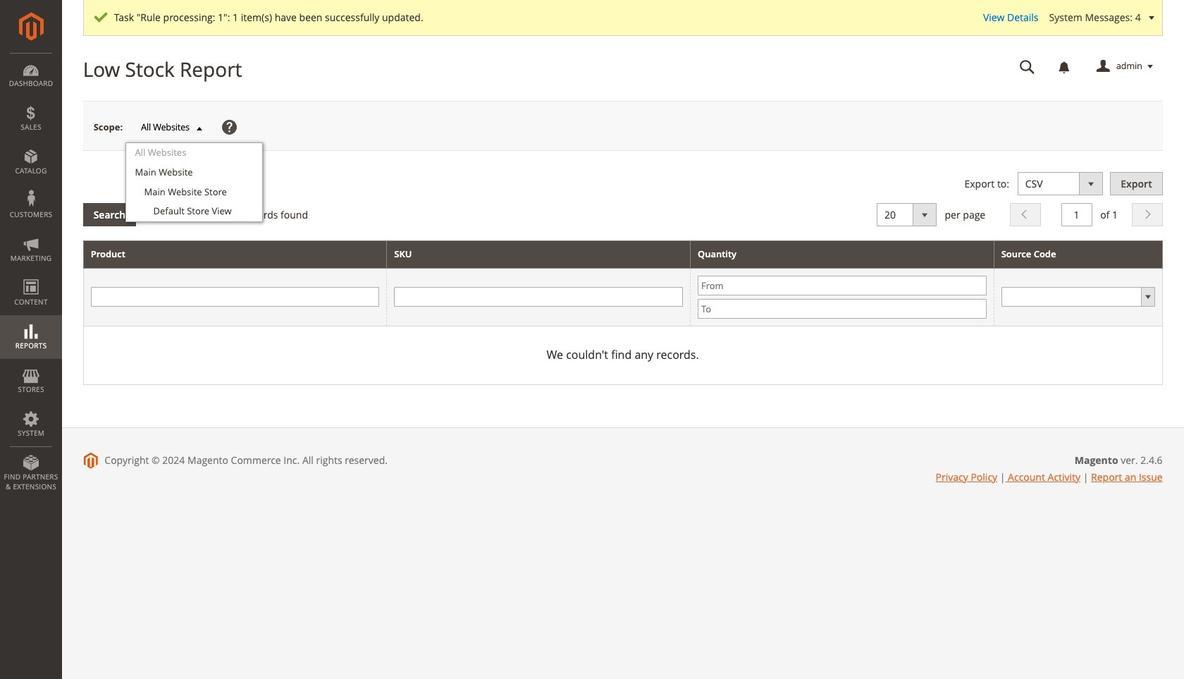 Task type: locate. For each thing, give the bounding box(es) containing it.
menu bar
[[0, 53, 62, 499]]

From text field
[[698, 276, 987, 295]]

None text field
[[1010, 54, 1045, 79], [1062, 203, 1093, 226], [1010, 54, 1045, 79], [1062, 203, 1093, 226]]

magento admin panel image
[[19, 12, 43, 41]]

None text field
[[91, 287, 380, 307], [394, 287, 683, 307], [91, 287, 380, 307], [394, 287, 683, 307]]



Task type: vqa. For each thing, say whether or not it's contained in the screenshot.
user name text box
no



Task type: describe. For each thing, give the bounding box(es) containing it.
To text field
[[698, 299, 987, 319]]



